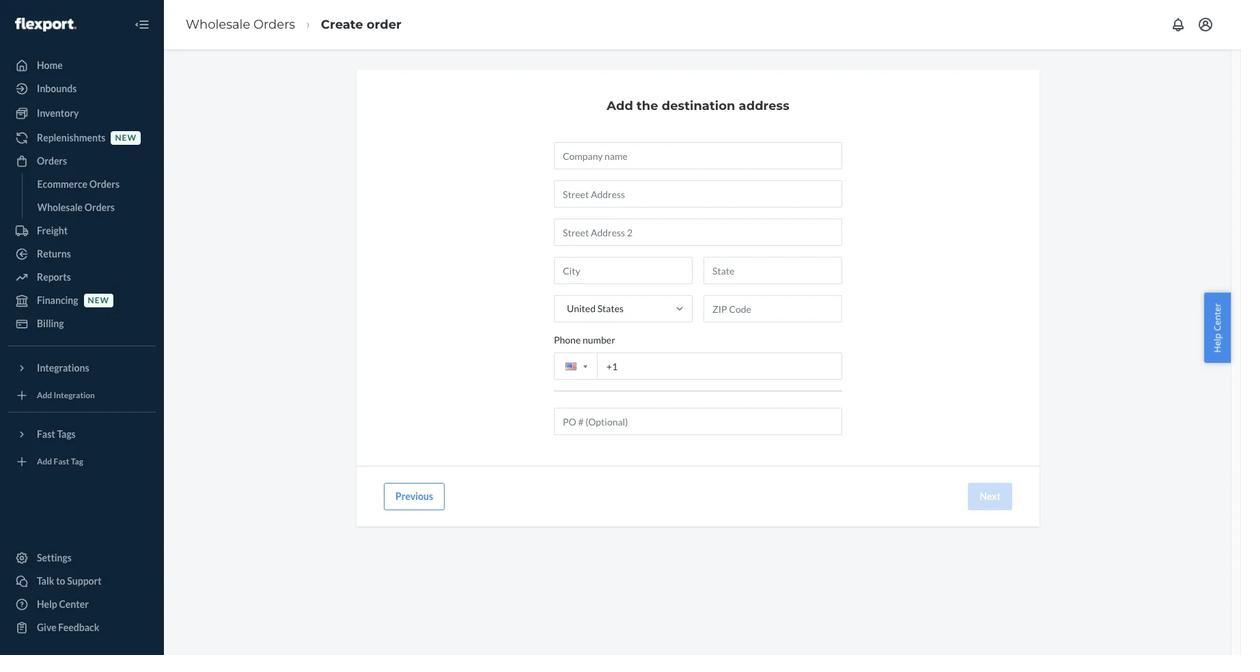 Task type: describe. For each thing, give the bounding box(es) containing it.
ecommerce
[[37, 178, 88, 190]]

new for replenishments
[[115, 133, 137, 143]]

add for add integration
[[37, 391, 52, 401]]

billing link
[[8, 313, 156, 335]]

tag
[[71, 457, 83, 467]]

inbounds link
[[8, 78, 156, 100]]

replenishments
[[37, 132, 106, 144]]

order
[[367, 17, 402, 32]]

add for add fast tag
[[37, 457, 52, 467]]

tags
[[57, 429, 76, 440]]

create order
[[321, 17, 402, 32]]

previous
[[396, 491, 433, 502]]

number
[[583, 334, 616, 346]]

breadcrumbs navigation
[[175, 5, 413, 45]]

settings
[[37, 552, 72, 564]]

united states
[[567, 303, 624, 314]]

ecommerce orders
[[37, 178, 120, 190]]

reports
[[37, 271, 71, 283]]

states
[[598, 303, 624, 314]]

create
[[321, 17, 363, 32]]

0 horizontal spatial center
[[59, 599, 89, 610]]

Company name text field
[[554, 142, 843, 169]]

help center inside help center link
[[37, 599, 89, 610]]

ZIP Code text field
[[704, 295, 843, 323]]

1 vertical spatial fast
[[54, 457, 69, 467]]

orders link
[[8, 150, 156, 172]]

City text field
[[554, 257, 693, 284]]

inventory
[[37, 107, 79, 119]]

financing
[[37, 295, 78, 306]]

talk to support button
[[8, 571, 156, 593]]

orders inside the "breadcrumbs" navigation
[[254, 17, 295, 32]]

wholesale orders link inside the "breadcrumbs" navigation
[[186, 17, 295, 32]]

help inside button
[[1212, 333, 1224, 353]]

support
[[67, 575, 102, 587]]

united states: + 1 image
[[584, 365, 588, 368]]

inbounds
[[37, 83, 77, 94]]

give feedback button
[[8, 617, 156, 639]]

integrations button
[[8, 357, 156, 379]]

returns
[[37, 248, 71, 260]]

help center inside help center button
[[1212, 303, 1224, 353]]

open account menu image
[[1198, 16, 1214, 33]]

add integration
[[37, 391, 95, 401]]

freight
[[37, 225, 68, 236]]

inventory link
[[8, 103, 156, 124]]

returns link
[[8, 243, 156, 265]]

flexport logo image
[[15, 18, 76, 31]]

State text field
[[704, 257, 843, 284]]

to
[[56, 575, 65, 587]]

add fast tag
[[37, 457, 83, 467]]

reports link
[[8, 267, 156, 288]]

address
[[739, 98, 790, 113]]

ecommerce orders link
[[30, 174, 156, 195]]

orders down ecommerce orders link
[[85, 202, 115, 213]]



Task type: vqa. For each thing, say whether or not it's contained in the screenshot.
the bottom new
yes



Task type: locate. For each thing, give the bounding box(es) containing it.
1 (702) 123-4567 telephone field
[[554, 353, 843, 380]]

1 vertical spatial center
[[59, 599, 89, 610]]

add fast tag link
[[8, 451, 156, 473]]

add the destination address
[[607, 98, 790, 113]]

close navigation image
[[134, 16, 150, 33]]

home link
[[8, 55, 156, 77]]

0 vertical spatial help center
[[1212, 303, 1224, 353]]

united
[[567, 303, 596, 314]]

help center link
[[8, 594, 156, 616]]

0 horizontal spatial wholesale orders
[[37, 202, 115, 213]]

1 vertical spatial wholesale orders
[[37, 202, 115, 213]]

1 horizontal spatial help center
[[1212, 303, 1224, 353]]

1 horizontal spatial wholesale orders link
[[186, 17, 295, 32]]

center inside button
[[1212, 303, 1224, 331]]

orders
[[254, 17, 295, 32], [37, 155, 67, 167], [89, 178, 120, 190], [85, 202, 115, 213]]

1 horizontal spatial new
[[115, 133, 137, 143]]

1 vertical spatial wholesale
[[37, 202, 83, 213]]

orders up ecommerce
[[37, 155, 67, 167]]

help center button
[[1205, 293, 1232, 363]]

Street Address 2 text field
[[554, 219, 843, 246]]

talk to support
[[37, 575, 102, 587]]

previous button
[[384, 483, 445, 511]]

orders down 'orders' link
[[89, 178, 120, 190]]

1 horizontal spatial help
[[1212, 333, 1224, 353]]

integration
[[54, 391, 95, 401]]

PO # (Optional) text field
[[554, 408, 843, 435]]

1 vertical spatial help center
[[37, 599, 89, 610]]

1 vertical spatial wholesale orders link
[[30, 197, 156, 219]]

next
[[980, 491, 1001, 502]]

1 vertical spatial new
[[88, 296, 109, 306]]

new for financing
[[88, 296, 109, 306]]

0 vertical spatial help
[[1212, 333, 1224, 353]]

billing
[[37, 318, 64, 329]]

0 horizontal spatial new
[[88, 296, 109, 306]]

phone number
[[554, 334, 616, 346]]

freight link
[[8, 220, 156, 242]]

new up 'orders' link
[[115, 133, 137, 143]]

home
[[37, 59, 63, 71]]

Street Address text field
[[554, 180, 843, 208]]

wholesale orders
[[186, 17, 295, 32], [37, 202, 115, 213]]

0 vertical spatial wholesale
[[186, 17, 250, 32]]

orders left create
[[254, 17, 295, 32]]

0 vertical spatial new
[[115, 133, 137, 143]]

fast tags button
[[8, 424, 156, 446]]

2 vertical spatial add
[[37, 457, 52, 467]]

open notifications image
[[1171, 16, 1187, 33]]

new down reports link
[[88, 296, 109, 306]]

settings link
[[8, 547, 156, 569]]

fast tags
[[37, 429, 76, 440]]

the
[[637, 98, 659, 113]]

fast inside dropdown button
[[37, 429, 55, 440]]

create order link
[[321, 17, 402, 32]]

0 vertical spatial wholesale orders link
[[186, 17, 295, 32]]

1 horizontal spatial wholesale orders
[[186, 17, 295, 32]]

add
[[607, 98, 634, 113], [37, 391, 52, 401], [37, 457, 52, 467]]

destination
[[662, 98, 736, 113]]

give
[[37, 622, 56, 634]]

wholesale orders link
[[186, 17, 295, 32], [30, 197, 156, 219]]

add integration link
[[8, 385, 156, 407]]

1 horizontal spatial wholesale
[[186, 17, 250, 32]]

1 vertical spatial add
[[37, 391, 52, 401]]

fast
[[37, 429, 55, 440], [54, 457, 69, 467]]

0 horizontal spatial help center
[[37, 599, 89, 610]]

talk
[[37, 575, 54, 587]]

add down fast tags
[[37, 457, 52, 467]]

0 vertical spatial fast
[[37, 429, 55, 440]]

0 horizontal spatial wholesale
[[37, 202, 83, 213]]

wholesale inside the "breadcrumbs" navigation
[[186, 17, 250, 32]]

fast left tags
[[37, 429, 55, 440]]

0 vertical spatial add
[[607, 98, 634, 113]]

add left the
[[607, 98, 634, 113]]

0 horizontal spatial help
[[37, 599, 57, 610]]

next button
[[969, 483, 1013, 511]]

add for add the destination address
[[607, 98, 634, 113]]

wholesale orders inside the "breadcrumbs" navigation
[[186, 17, 295, 32]]

new
[[115, 133, 137, 143], [88, 296, 109, 306]]

phone
[[554, 334, 581, 346]]

0 vertical spatial wholesale orders
[[186, 17, 295, 32]]

center
[[1212, 303, 1224, 331], [59, 599, 89, 610]]

feedback
[[58, 622, 99, 634]]

add left integration
[[37, 391, 52, 401]]

0 horizontal spatial wholesale orders link
[[30, 197, 156, 219]]

integrations
[[37, 362, 89, 374]]

help center
[[1212, 303, 1224, 353], [37, 599, 89, 610]]

help
[[1212, 333, 1224, 353], [37, 599, 57, 610]]

0 vertical spatial center
[[1212, 303, 1224, 331]]

fast left 'tag' in the left of the page
[[54, 457, 69, 467]]

give feedback
[[37, 622, 99, 634]]

1 vertical spatial help
[[37, 599, 57, 610]]

1 horizontal spatial center
[[1212, 303, 1224, 331]]

wholesale
[[186, 17, 250, 32], [37, 202, 83, 213]]



